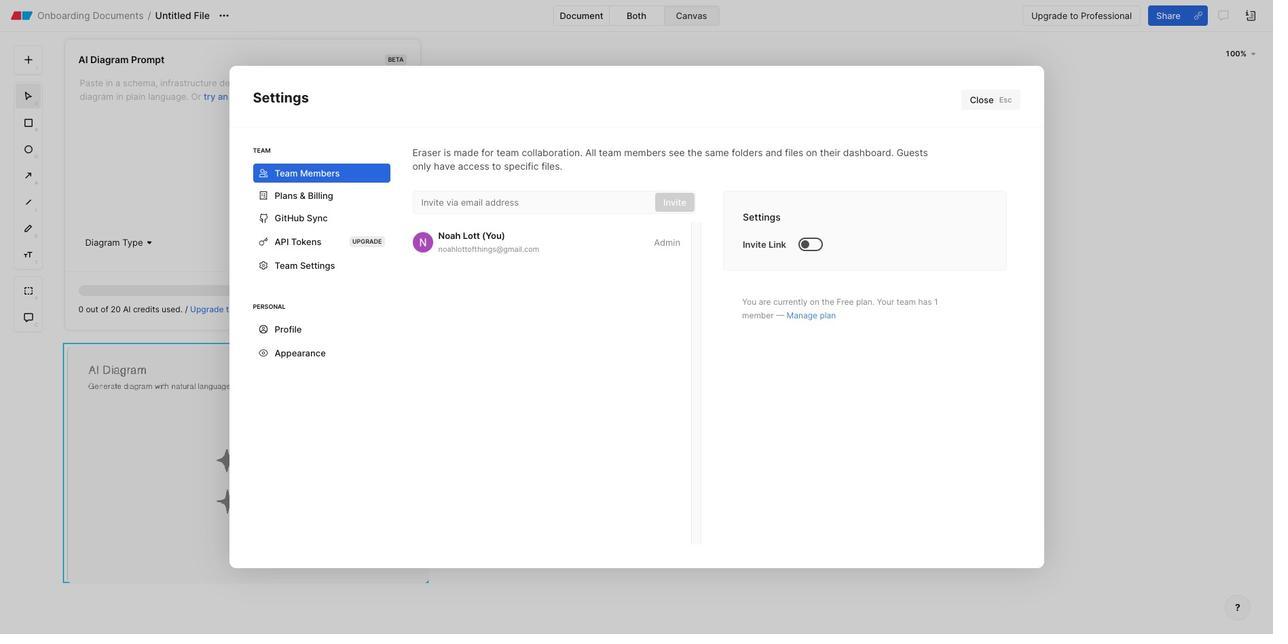 Task type: describe. For each thing, give the bounding box(es) containing it.
try an example
[[204, 91, 266, 102]]

%
[[1240, 49, 1247, 58]]

both
[[627, 10, 646, 21]]

document button
[[554, 6, 609, 25]]

plans & billing button
[[253, 186, 390, 205]]

team members button
[[253, 164, 390, 183]]

eraser is made for team collaboration. all team members see the same folders and files on their dashboard. guests only have access to specific files.
[[412, 147, 928, 172]]

the inside eraser is made for team collaboration. all team members see the same folders and files on their dashboard. guests only have access to specific files.
[[688, 147, 702, 158]]

0 horizontal spatial upgrade
[[190, 304, 224, 314]]

0 vertical spatial diagram
[[90, 54, 129, 65]]

try
[[204, 91, 216, 102]]

prompt
[[131, 54, 165, 65]]

upgrade inside button
[[1031, 10, 1068, 21]]

currently
[[773, 297, 808, 307]]

documents
[[93, 10, 144, 21]]

? button
[[1225, 595, 1251, 621]]

dashboard.
[[843, 147, 894, 158]]

out
[[86, 304, 98, 314]]

1
[[934, 297, 938, 307]]

your
[[877, 297, 894, 307]]

1 horizontal spatial /
[[185, 304, 188, 314]]

specific
[[504, 160, 539, 172]]

invite
[[743, 239, 766, 250]]

their
[[820, 147, 841, 158]]

access
[[458, 160, 489, 172]]

both button
[[609, 6, 664, 25]]

member
[[742, 310, 774, 320]]

0 horizontal spatial team
[[496, 147, 519, 158]]

100 %
[[1225, 49, 1247, 58]]

upgrade to professional
[[1031, 10, 1132, 21]]

plans & billing
[[275, 190, 333, 201]]

admin
[[654, 237, 680, 248]]

plans
[[275, 190, 298, 201]]

github sync
[[275, 213, 328, 223]]

files.
[[541, 160, 562, 172]]

github sync button
[[253, 208, 390, 227]]

team members
[[275, 168, 340, 179]]

invite link
[[743, 239, 786, 250]]

upgrade
[[352, 238, 382, 245]]

beta
[[388, 56, 404, 63]]

share
[[1156, 10, 1181, 21]]

on inside you are currently on the free plan. your team has 1 member — manage plan
[[810, 297, 819, 307]]

1 vertical spatial settings
[[743, 211, 781, 223]]

api
[[275, 236, 289, 247]]

all
[[585, 147, 596, 158]]

has
[[918, 297, 932, 307]]

esc
[[999, 95, 1012, 105]]

diagram type button
[[78, 234, 158, 251]]

to inside eraser is made for team collaboration. all team members see the same folders and files on their dashboard. guests only have access to specific files.
[[492, 160, 501, 172]]

same
[[705, 147, 729, 158]]

onboarding documents /
[[37, 10, 151, 21]]

billing
[[308, 190, 333, 201]]

0 out of 20 ai credits used. / upgrade to unlimited
[[78, 304, 272, 314]]

close
[[970, 94, 994, 105]]

members
[[300, 168, 340, 179]]

free
[[837, 297, 854, 307]]

20
[[111, 304, 121, 314]]

lott
[[463, 230, 480, 241]]

of
[[101, 304, 108, 314]]

1 vertical spatial ai
[[123, 304, 131, 314]]

canvas button
[[664, 6, 719, 25]]

members
[[624, 147, 666, 158]]

is
[[444, 147, 451, 158]]



Task type: vqa. For each thing, say whether or not it's contained in the screenshot.
You are currently on the Free plan. Your team has 1 member — Manage plan
yes



Task type: locate. For each thing, give the bounding box(es) containing it.
team up specific
[[496, 147, 519, 158]]

you
[[742, 297, 757, 307]]

onboarding
[[37, 10, 90, 21]]

on right files
[[806, 147, 817, 158]]

appearance button
[[253, 342, 390, 364]]

only
[[412, 160, 431, 172]]

1 vertical spatial diagram
[[85, 237, 120, 248]]

on
[[806, 147, 817, 158], [810, 297, 819, 307]]

/ right documents
[[148, 10, 151, 21]]

1 vertical spatial upgrade
[[190, 304, 224, 314]]

appearance
[[275, 348, 326, 358]]

1 horizontal spatial to
[[492, 160, 501, 172]]

to down for
[[492, 160, 501, 172]]

&
[[300, 190, 306, 201]]

ai right 20
[[123, 304, 131, 314]]

to
[[1070, 10, 1078, 21], [492, 160, 501, 172], [226, 304, 234, 314]]

sync
[[307, 213, 328, 223]]

1 horizontal spatial ai
[[123, 304, 131, 314]]

team up plans
[[275, 168, 298, 179]]

?
[[1235, 602, 1240, 613]]

0 vertical spatial to
[[1070, 10, 1078, 21]]

have
[[434, 160, 455, 172]]

2 vertical spatial team
[[275, 260, 298, 271]]

the inside you are currently on the free plan. your team has 1 member — manage plan
[[822, 297, 834, 307]]

see
[[669, 147, 685, 158]]

upgrade to professional button
[[1023, 5, 1141, 26]]

example
[[231, 91, 266, 102]]

try an example link
[[204, 91, 266, 102]]

github
[[275, 213, 304, 223]]

are
[[759, 297, 771, 307]]

team down api
[[275, 260, 298, 271]]

personal
[[253, 303, 286, 310]]

team inside you are currently on the free plan. your team has 1 member — manage plan
[[897, 297, 916, 307]]

team settings
[[275, 260, 335, 271]]

team down example at the left top of the page
[[253, 147, 271, 154]]

manage plan button
[[787, 310, 836, 320]]

unlimited
[[236, 304, 272, 314]]

used.
[[162, 304, 183, 314]]

diagram
[[90, 54, 129, 65], [85, 237, 120, 248]]

guests
[[897, 147, 928, 158]]

to left unlimited
[[226, 304, 234, 314]]

upgrade to unlimited button
[[190, 304, 272, 314]]

team for team settings
[[275, 260, 298, 271]]

collaboration.
[[522, 147, 583, 158]]

1 vertical spatial /
[[185, 304, 188, 314]]

made
[[454, 147, 479, 158]]

1 vertical spatial to
[[492, 160, 501, 172]]

—
[[776, 310, 784, 320]]

noah lott (you) noahlottofthings@gmail.com
[[438, 230, 539, 254]]

to left professional
[[1070, 10, 1078, 21]]

1 vertical spatial the
[[822, 297, 834, 307]]

share button
[[1148, 5, 1189, 26], [1148, 5, 1189, 26]]

Invite via email address text field
[[412, 191, 696, 214]]

close esc
[[970, 94, 1012, 105]]

1 horizontal spatial the
[[822, 297, 834, 307]]

team left has
[[897, 297, 916, 307]]

ai down onboarding documents / at the top of the page
[[78, 54, 88, 65]]

0 vertical spatial ai
[[78, 54, 88, 65]]

to inside button
[[1070, 10, 1078, 21]]

0 vertical spatial on
[[806, 147, 817, 158]]

0 horizontal spatial to
[[226, 304, 234, 314]]

0 horizontal spatial /
[[148, 10, 151, 21]]

the right see
[[688, 147, 702, 158]]

manage
[[787, 310, 818, 320]]

link
[[769, 239, 786, 250]]

0 horizontal spatial ai
[[78, 54, 88, 65]]

0 vertical spatial settings
[[253, 90, 309, 106]]

settings inside button
[[300, 260, 335, 271]]

0 vertical spatial /
[[148, 10, 151, 21]]

for
[[481, 147, 494, 158]]

2 vertical spatial to
[[226, 304, 234, 314]]

canvas
[[676, 10, 707, 21]]

tokens
[[291, 236, 321, 247]]

settings up the invite link
[[743, 211, 781, 223]]

/ right the used. on the top left of the page
[[185, 304, 188, 314]]

100
[[1225, 49, 1240, 58]]

api tokens
[[275, 236, 321, 247]]

diagram left "prompt"
[[90, 54, 129, 65]]

team settings button
[[253, 256, 390, 275]]

settings
[[253, 90, 309, 106], [743, 211, 781, 223], [300, 260, 335, 271]]

plan.
[[856, 297, 875, 307]]

files
[[785, 147, 803, 158]]

settings down tokens
[[300, 260, 335, 271]]

1 horizontal spatial team
[[599, 147, 621, 158]]

an
[[218, 91, 228, 102]]

plan
[[820, 310, 836, 320]]

team right all
[[599, 147, 621, 158]]

team for team
[[253, 147, 271, 154]]

and
[[765, 147, 782, 158]]

2 horizontal spatial to
[[1070, 10, 1078, 21]]

settings right an
[[253, 90, 309, 106]]

1 vertical spatial on
[[810, 297, 819, 307]]

0 vertical spatial team
[[253, 147, 271, 154]]

0 horizontal spatial the
[[688, 147, 702, 158]]

diagram left type
[[85, 237, 120, 248]]

type
[[122, 237, 143, 248]]

diagram inside button
[[85, 237, 120, 248]]

2 vertical spatial settings
[[300, 260, 335, 271]]

noah
[[438, 230, 461, 241]]

diagram type
[[85, 237, 143, 248]]

profile button
[[253, 320, 390, 339]]

upgrade left professional
[[1031, 10, 1068, 21]]

0 vertical spatial upgrade
[[1031, 10, 1068, 21]]

upgrade right the used. on the top left of the page
[[190, 304, 224, 314]]

profile
[[275, 324, 302, 335]]

(you)
[[482, 230, 505, 241]]

you are currently on the free plan. your team has 1 member — manage plan
[[742, 297, 938, 320]]

None text field
[[78, 75, 406, 224]]

2 horizontal spatial team
[[897, 297, 916, 307]]

the up plan
[[822, 297, 834, 307]]

ai diagram prompt
[[78, 54, 165, 65]]

0 vertical spatial the
[[688, 147, 702, 158]]

0
[[78, 304, 84, 314]]

team for team members
[[275, 168, 298, 179]]

1 horizontal spatial upgrade
[[1031, 10, 1068, 21]]

on inside eraser is made for team collaboration. all team members see the same folders and files on their dashboard. guests only have access to specific files.
[[806, 147, 817, 158]]

the
[[688, 147, 702, 158], [822, 297, 834, 307]]

document
[[560, 10, 603, 21]]

eraser
[[412, 147, 441, 158]]

on up the 'manage plan' button
[[810, 297, 819, 307]]

professional
[[1081, 10, 1132, 21]]

folders
[[732, 147, 763, 158]]

noahlottofthings@gmail.com
[[438, 244, 539, 254]]

1 vertical spatial team
[[275, 168, 298, 179]]



